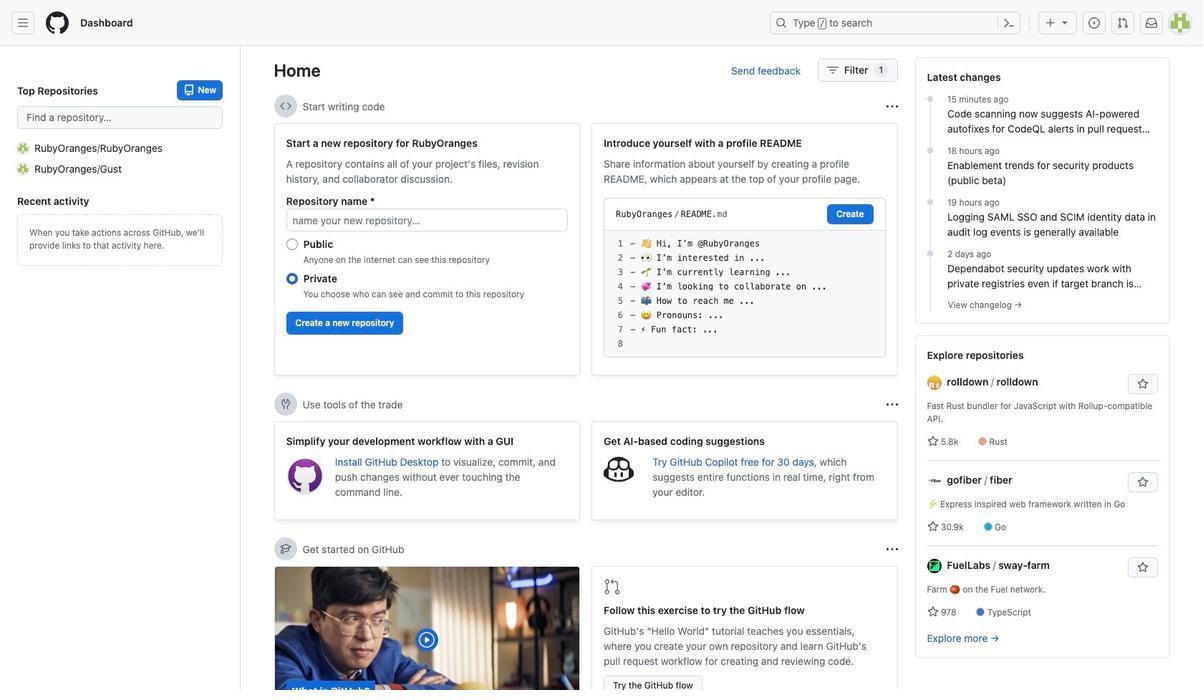 Task type: vqa. For each thing, say whether or not it's contained in the screenshot.
Projects
no



Task type: locate. For each thing, give the bounding box(es) containing it.
star this repository image for @gofiber profile image
[[1138, 477, 1149, 488]]

None radio
[[286, 273, 298, 284]]

0 vertical spatial git pull request image
[[1118, 17, 1129, 29]]

star image
[[928, 521, 939, 532], [928, 606, 939, 618]]

introduce yourself with a profile readme element
[[592, 123, 898, 375]]

1 vertical spatial git pull request image
[[604, 578, 621, 595]]

command palette image
[[1004, 17, 1015, 29]]

star image up @fuellabs profile image
[[928, 521, 939, 532]]

1 star image from the top
[[928, 521, 939, 532]]

tools image
[[280, 398, 291, 410]]

git pull request image inside try the github flow element
[[604, 578, 621, 595]]

2 vertical spatial why am i seeing this? image
[[887, 544, 898, 555]]

play image
[[419, 631, 436, 648]]

name your new repository... text field
[[286, 209, 568, 231]]

0 vertical spatial why am i seeing this? image
[[887, 101, 898, 112]]

1 star this repository image from the top
[[1138, 378, 1149, 390]]

0 vertical spatial star image
[[928, 521, 939, 532]]

star this repository image
[[1138, 378, 1149, 390], [1138, 477, 1149, 488]]

@gofiber profile image
[[928, 474, 942, 488]]

1 vertical spatial dot fill image
[[925, 196, 937, 208]]

github desktop image
[[286, 457, 324, 495]]

None submit
[[828, 204, 874, 224]]

git pull request image
[[1118, 17, 1129, 29], [604, 578, 621, 595]]

why am i seeing this? image
[[887, 101, 898, 112], [887, 399, 898, 410], [887, 544, 898, 555]]

get ai-based coding suggestions element
[[592, 421, 898, 520]]

star image down @fuellabs profile image
[[928, 606, 939, 618]]

what is github? image
[[275, 567, 580, 690]]

2 star image from the top
[[928, 606, 939, 618]]

1 vertical spatial star image
[[928, 606, 939, 618]]

issue opened image
[[1089, 17, 1101, 29]]

dot fill image
[[925, 145, 937, 156], [925, 196, 937, 208], [925, 248, 937, 259]]

0 vertical spatial star this repository image
[[1138, 378, 1149, 390]]

None radio
[[286, 239, 298, 250]]

gust image
[[17, 163, 29, 174]]

rubyoranges image
[[17, 142, 29, 154]]

why am i seeing this? image for try the github flow element
[[887, 544, 898, 555]]

0 horizontal spatial git pull request image
[[604, 578, 621, 595]]

2 vertical spatial dot fill image
[[925, 248, 937, 259]]

0 vertical spatial dot fill image
[[925, 145, 937, 156]]

Find a repository… text field
[[17, 106, 223, 129]]

notifications image
[[1147, 17, 1158, 29]]

try the github flow element
[[592, 566, 898, 690]]

3 why am i seeing this? image from the top
[[887, 544, 898, 555]]

2 why am i seeing this? image from the top
[[887, 399, 898, 410]]

why am i seeing this? image for the "get ai-based coding suggestions" element
[[887, 399, 898, 410]]

filter image
[[828, 64, 839, 76]]

3 dot fill image from the top
[[925, 248, 937, 259]]

1 vertical spatial star this repository image
[[1138, 477, 1149, 488]]

1 vertical spatial why am i seeing this? image
[[887, 399, 898, 410]]

2 star this repository image from the top
[[1138, 477, 1149, 488]]

1 why am i seeing this? image from the top
[[887, 101, 898, 112]]



Task type: describe. For each thing, give the bounding box(es) containing it.
explore element
[[915, 57, 1171, 690]]

simplify your development workflow with a gui element
[[274, 421, 580, 520]]

plus image
[[1045, 17, 1057, 29]]

star this repository image for @rolldown profile 'image' in the right of the page
[[1138, 378, 1149, 390]]

none submit inside introduce yourself with a profile readme element
[[828, 204, 874, 224]]

star image for @gofiber profile image
[[928, 521, 939, 532]]

none radio inside start a new repository element
[[286, 273, 298, 284]]

@rolldown profile image
[[928, 376, 942, 390]]

Top Repositories search field
[[17, 106, 223, 129]]

1 horizontal spatial git pull request image
[[1118, 17, 1129, 29]]

star this repository image
[[1138, 562, 1149, 573]]

what is github? element
[[274, 566, 580, 690]]

why am i seeing this? image for introduce yourself with a profile readme element
[[887, 101, 898, 112]]

@fuellabs profile image
[[928, 559, 942, 573]]

explore repositories navigation
[[915, 335, 1171, 658]]

mortar board image
[[280, 543, 291, 555]]

star image for @fuellabs profile image
[[928, 606, 939, 618]]

code image
[[280, 100, 291, 112]]

none radio inside start a new repository element
[[286, 239, 298, 250]]

1 dot fill image from the top
[[925, 145, 937, 156]]

homepage image
[[46, 11, 69, 34]]

start a new repository element
[[274, 123, 580, 375]]

2 dot fill image from the top
[[925, 196, 937, 208]]

dot fill image
[[925, 93, 937, 105]]

star image
[[928, 436, 939, 447]]

triangle down image
[[1060, 16, 1071, 28]]



